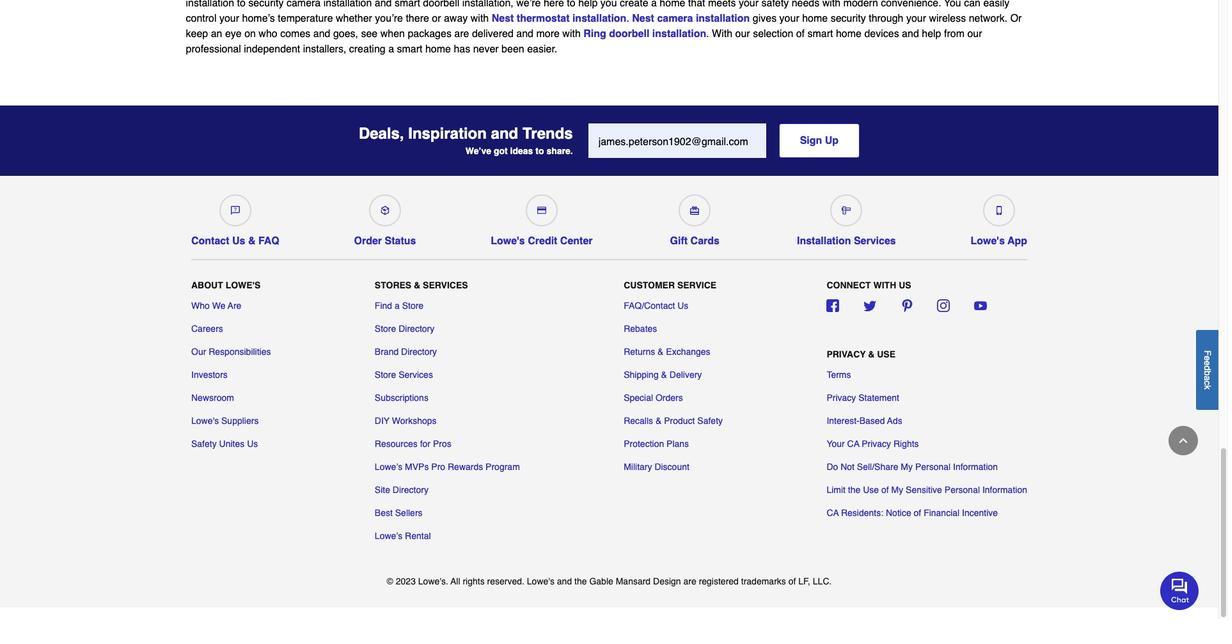 Task type: locate. For each thing, give the bounding box(es) containing it.
pinterest image
[[901, 300, 914, 313]]

0 vertical spatial us
[[232, 235, 245, 247]]

& right stores
[[414, 280, 421, 291]]

lowe's right reserved.
[[527, 577, 555, 587]]

installation down camera
[[653, 28, 707, 40]]

& left delivery
[[661, 370, 667, 380]]

privacy up terms on the right bottom of the page
[[827, 350, 866, 360]]

& right recalls
[[656, 416, 662, 426]]

0 horizontal spatial are
[[455, 28, 469, 40]]

personal up incentive
[[945, 485, 980, 496]]

shipping & delivery
[[624, 370, 702, 380]]

lowe's down best
[[375, 531, 403, 542]]

of right notice
[[914, 508, 922, 519]]

military discount link
[[624, 461, 690, 474]]

©
[[387, 577, 394, 587]]

1 horizontal spatial nest
[[632, 13, 655, 24]]

network.
[[969, 13, 1008, 24]]

& inside contact us & faq link
[[248, 235, 256, 247]]

unites
[[219, 439, 245, 450]]

us for faq/contact
[[678, 301, 689, 311]]

ring
[[584, 28, 607, 40]]

and inside deals, inspiration and trends we've got ideas to share.
[[491, 125, 519, 143]]

the right the limit
[[848, 485, 861, 496]]

. with our selection of smart home devices and help from our professional independent installers, creating a smart home has never been easier.
[[186, 28, 983, 55]]

privacy
[[827, 350, 866, 360], [827, 393, 856, 403], [862, 439, 892, 450]]

sign up
[[800, 135, 839, 146]]

Email Address email field
[[589, 123, 766, 158]]

0 horizontal spatial our
[[736, 28, 750, 40]]

privacy inside privacy statement link
[[827, 393, 856, 403]]

diy workshops link
[[375, 415, 437, 428]]

& right returns
[[658, 347, 664, 357]]

your up help
[[907, 13, 927, 24]]

1 vertical spatial personal
[[945, 485, 980, 496]]

2 e from the top
[[1203, 361, 1213, 366]]

1 horizontal spatial the
[[848, 485, 861, 496]]

diy workshops
[[375, 416, 437, 426]]

lowe's
[[491, 235, 525, 247], [971, 235, 1005, 247], [226, 280, 261, 291], [191, 416, 219, 426], [527, 577, 555, 587]]

0 vertical spatial home
[[803, 13, 828, 24]]

directory for brand directory
[[401, 347, 437, 357]]

lowe's mvps pro rewards program
[[375, 462, 520, 473]]

do not sell/share my personal information link
[[827, 461, 998, 474]]

sell/share
[[857, 462, 899, 473]]

1 horizontal spatial our
[[968, 28, 983, 40]]

1 vertical spatial use
[[863, 485, 879, 496]]

& for stores & services
[[414, 280, 421, 291]]

services up find a store
[[423, 280, 468, 291]]

2 vertical spatial privacy
[[862, 439, 892, 450]]

sellers
[[395, 508, 423, 519]]

of down "sell/share"
[[882, 485, 889, 496]]

recalls & product safety link
[[624, 415, 723, 428]]

ca down the limit
[[827, 508, 839, 519]]

lowe's down newsroom link
[[191, 416, 219, 426]]

2 nest from the left
[[632, 13, 655, 24]]

store down stores & services
[[402, 301, 424, 311]]

1 vertical spatial directory
[[401, 347, 437, 357]]

our responsibilities link
[[191, 346, 271, 359]]

0 vertical spatial privacy
[[827, 350, 866, 360]]

the
[[848, 485, 861, 496], [575, 577, 587, 587]]

a inside button
[[1203, 376, 1213, 381]]

1 horizontal spatial ca
[[848, 439, 860, 450]]

limit the use of my sensitive personal information link
[[827, 484, 1028, 497]]

your up selection
[[780, 13, 800, 24]]

store up brand
[[375, 324, 396, 334]]

a up k
[[1203, 376, 1213, 381]]

1 horizontal spatial your
[[907, 13, 927, 24]]

2 lowe's from the top
[[375, 531, 403, 542]]

0 vertical spatial use
[[878, 350, 896, 360]]

& left faq
[[248, 235, 256, 247]]

about
[[191, 280, 223, 291]]

0 vertical spatial store
[[402, 301, 424, 311]]

our right with
[[736, 28, 750, 40]]

are inside gives your home security through your wireless network. or keep an eye on who comes and goes, see when packages are delivered and more with
[[455, 28, 469, 40]]

my up notice
[[892, 485, 904, 496]]

youtube image
[[975, 300, 987, 313]]

0 vertical spatial services
[[854, 235, 896, 247]]

protection plans link
[[624, 438, 689, 451]]

store directory
[[375, 324, 435, 334]]

order status
[[354, 235, 416, 247]]

resources
[[375, 439, 418, 450]]

connect with us
[[827, 280, 912, 291]]

gift card image
[[691, 206, 700, 215]]

2023
[[396, 577, 416, 587]]

e
[[1203, 356, 1213, 361], [1203, 361, 1213, 366]]

1 vertical spatial store
[[375, 324, 396, 334]]

1 vertical spatial are
[[684, 577, 697, 587]]

sensitive
[[906, 485, 943, 496]]

installation for thermostat
[[573, 13, 627, 24]]

2 horizontal spatial us
[[678, 301, 689, 311]]

plans
[[667, 439, 689, 450]]

credit
[[528, 235, 558, 247]]

1 vertical spatial lowe's
[[375, 531, 403, 542]]

1 horizontal spatial smart
[[808, 28, 834, 40]]

0 horizontal spatial ca
[[827, 508, 839, 519]]

of inside limit the use of my sensitive personal information link
[[882, 485, 889, 496]]

deals, inspiration and trends we've got ideas to share.
[[359, 125, 573, 156]]

home left security at top
[[803, 13, 828, 24]]

1 vertical spatial my
[[892, 485, 904, 496]]

returns
[[624, 347, 655, 357]]

when
[[381, 28, 405, 40]]

0 vertical spatial information
[[954, 462, 998, 473]]

directory inside 'link'
[[401, 347, 437, 357]]

lowe's suppliers link
[[191, 415, 259, 428]]

find a store
[[375, 301, 424, 311]]

goes,
[[333, 28, 358, 40]]

0 vertical spatial a
[[389, 43, 394, 55]]

home down security at top
[[836, 28, 862, 40]]

on
[[245, 28, 256, 40]]

1 horizontal spatial home
[[803, 13, 828, 24]]

interest-based ads
[[827, 416, 903, 426]]

2 vertical spatial directory
[[393, 485, 429, 496]]

and up got
[[491, 125, 519, 143]]

lowe's for lowe's mvps pro rewards program
[[375, 462, 403, 473]]

services up connect with us
[[854, 235, 896, 247]]

installation for doorbell
[[653, 28, 707, 40]]

2 our from the left
[[968, 28, 983, 40]]

personal up limit the use of my sensitive personal information link on the right bottom of the page
[[916, 462, 951, 473]]

are right design
[[684, 577, 697, 587]]

use up the statement
[[878, 350, 896, 360]]

our responsibilities
[[191, 347, 271, 357]]

1 vertical spatial information
[[983, 485, 1028, 496]]

. left with
[[707, 28, 710, 40]]

ca right your
[[848, 439, 860, 450]]

privacy & use
[[827, 350, 896, 360]]

installation services link
[[797, 189, 896, 247]]

lowe's mvps pro rewards program link
[[375, 461, 520, 474]]

us down customer service
[[678, 301, 689, 311]]

us right 'unites'
[[247, 439, 258, 450]]

0 vertical spatial are
[[455, 28, 469, 40]]

2 vertical spatial us
[[247, 439, 258, 450]]

protection plans
[[624, 439, 689, 450]]

lowe's up site
[[375, 462, 403, 473]]

from
[[945, 28, 965, 40]]

of right selection
[[797, 28, 805, 40]]

2 vertical spatial home
[[426, 43, 451, 55]]

1 vertical spatial .
[[707, 28, 710, 40]]

us for contact
[[232, 235, 245, 247]]

wireless
[[930, 13, 967, 24]]

1 vertical spatial privacy
[[827, 393, 856, 403]]

doorbell
[[609, 28, 650, 40]]

a down when on the left
[[389, 43, 394, 55]]

ca residents: notice of financial incentive
[[827, 508, 998, 519]]

lowe's up are at left
[[226, 280, 261, 291]]

1 nest from the left
[[492, 13, 514, 24]]

directory down store directory link
[[401, 347, 437, 357]]

shipping & delivery link
[[624, 369, 702, 382]]

lowe's for lowe's app
[[971, 235, 1005, 247]]

0 vertical spatial .
[[627, 13, 630, 24]]

and left help
[[902, 28, 920, 40]]

subscriptions link
[[375, 392, 429, 405]]

e up d
[[1203, 356, 1213, 361]]

directory up the sellers on the left bottom of page
[[393, 485, 429, 496]]

& inside recalls & product safety link
[[656, 416, 662, 426]]

nest up delivered
[[492, 13, 514, 24]]

2 horizontal spatial home
[[836, 28, 862, 40]]

privacy for privacy & use
[[827, 350, 866, 360]]

my down rights
[[901, 462, 913, 473]]

stores
[[375, 280, 412, 291]]

us right contact at the left top of page
[[232, 235, 245, 247]]

0 horizontal spatial the
[[575, 577, 587, 587]]

through
[[869, 13, 904, 24]]

lowe's left credit
[[491, 235, 525, 247]]

2 vertical spatial services
[[399, 370, 433, 380]]

. inside . with our selection of smart home devices and help from our professional independent installers, creating a smart home has never been easier.
[[707, 28, 710, 40]]

0 vertical spatial the
[[848, 485, 861, 496]]

& up the statement
[[869, 350, 875, 360]]

connect
[[827, 280, 871, 291]]

terms
[[827, 370, 851, 380]]

0 vertical spatial personal
[[916, 462, 951, 473]]

1 lowe's from the top
[[375, 462, 403, 473]]

gives
[[753, 13, 777, 24]]

creating
[[349, 43, 386, 55]]

directory for site directory
[[393, 485, 429, 496]]

2 vertical spatial store
[[375, 370, 396, 380]]

nest thermostat installation . nest camera installation
[[492, 13, 750, 24]]

site directory
[[375, 485, 429, 496]]

& inside returns & exchanges link
[[658, 347, 664, 357]]

1 vertical spatial the
[[575, 577, 587, 587]]

sign up button
[[779, 123, 860, 158]]

home down packages
[[426, 43, 451, 55]]

0 horizontal spatial safety
[[191, 439, 217, 450]]

services down brand directory 'link'
[[399, 370, 433, 380]]

1 horizontal spatial are
[[684, 577, 697, 587]]

& for privacy & use
[[869, 350, 875, 360]]

responsibilities
[[209, 347, 271, 357]]

home
[[803, 13, 828, 24], [836, 28, 862, 40], [426, 43, 451, 55]]

smart down when on the left
[[397, 43, 423, 55]]

contact us & faq link
[[191, 189, 280, 247]]

special orders
[[624, 393, 683, 403]]

our
[[736, 28, 750, 40], [968, 28, 983, 40]]

lowe's for lowe's suppliers
[[191, 416, 219, 426]]

© 2023 lowe's. all rights reserved. lowe's and the gable mansard design are registered trademarks of lf, llc.
[[387, 577, 832, 587]]

ring doorbell installation link
[[584, 28, 707, 40]]

design
[[653, 577, 681, 587]]

safety
[[698, 416, 723, 426], [191, 439, 217, 450]]

1 our from the left
[[736, 28, 750, 40]]

safety right product
[[698, 416, 723, 426]]

. up doorbell
[[627, 13, 630, 24]]

0 vertical spatial lowe's
[[375, 462, 403, 473]]

nest up ring doorbell installation link
[[632, 13, 655, 24]]

suppliers
[[221, 416, 259, 426]]

0 vertical spatial safety
[[698, 416, 723, 426]]

privacy up interest-
[[827, 393, 856, 403]]

installers,
[[303, 43, 346, 55]]

installation services
[[797, 235, 896, 247]]

and
[[313, 28, 331, 40], [517, 28, 534, 40], [902, 28, 920, 40], [491, 125, 519, 143], [557, 577, 572, 587]]

help
[[922, 28, 942, 40]]

1 horizontal spatial .
[[707, 28, 710, 40]]

0 vertical spatial directory
[[399, 324, 435, 334]]

ads
[[888, 416, 903, 426]]

1 vertical spatial safety
[[191, 439, 217, 450]]

our down network.
[[968, 28, 983, 40]]

1 horizontal spatial safety
[[698, 416, 723, 426]]

about lowe's
[[191, 280, 261, 291]]

order status link
[[354, 189, 416, 247]]

residents:
[[842, 508, 884, 519]]

0 horizontal spatial .
[[627, 13, 630, 24]]

lowe's left app
[[971, 235, 1005, 247]]

lowe's for lowe's rental
[[375, 531, 403, 542]]

& for shipping & delivery
[[661, 370, 667, 380]]

are
[[455, 28, 469, 40], [684, 577, 697, 587]]

got
[[494, 146, 508, 156]]

k
[[1203, 385, 1213, 390]]

store down brand
[[375, 370, 396, 380]]

0 horizontal spatial home
[[426, 43, 451, 55]]

privacy up "sell/share"
[[862, 439, 892, 450]]

investors
[[191, 370, 228, 380]]

us
[[232, 235, 245, 247], [678, 301, 689, 311], [247, 439, 258, 450]]

0 horizontal spatial us
[[232, 235, 245, 247]]

eye
[[225, 28, 242, 40]]

pros
[[433, 439, 452, 450]]

installation up the ring
[[573, 13, 627, 24]]

& inside shipping & delivery link
[[661, 370, 667, 380]]

2 vertical spatial a
[[1203, 376, 1213, 381]]

0 vertical spatial smart
[[808, 28, 834, 40]]

directory up brand directory
[[399, 324, 435, 334]]

personal
[[916, 462, 951, 473], [945, 485, 980, 496]]

1 vertical spatial smart
[[397, 43, 423, 55]]

0 horizontal spatial nest
[[492, 13, 514, 24]]

1 vertical spatial a
[[395, 301, 400, 311]]

safety left 'unites'
[[191, 439, 217, 450]]

do
[[827, 462, 839, 473]]

0 horizontal spatial your
[[780, 13, 800, 24]]

best sellers
[[375, 508, 423, 519]]

lowe's.
[[418, 577, 449, 587]]

use down "sell/share"
[[863, 485, 879, 496]]

services for store services
[[399, 370, 433, 380]]

safety unites us
[[191, 439, 258, 450]]

are up has
[[455, 28, 469, 40]]

1 vertical spatial us
[[678, 301, 689, 311]]

the left gable
[[575, 577, 587, 587]]

who
[[259, 28, 278, 40]]

e up b
[[1203, 361, 1213, 366]]

smart down security at top
[[808, 28, 834, 40]]

a right find
[[395, 301, 400, 311]]



Task type: vqa. For each thing, say whether or not it's contained in the screenshot.
Fewer at left bottom
no



Task type: describe. For each thing, give the bounding box(es) containing it.
we
[[212, 301, 226, 311]]

financial
[[924, 508, 960, 519]]

1 vertical spatial ca
[[827, 508, 839, 519]]

a inside . with our selection of smart home devices and help from our professional independent installers, creating a smart home has never been easier.
[[389, 43, 394, 55]]

who we are
[[191, 301, 241, 311]]

center
[[561, 235, 593, 247]]

instagram image
[[938, 300, 950, 313]]

site
[[375, 485, 390, 496]]

0 vertical spatial ca
[[848, 439, 860, 450]]

2 your from the left
[[907, 13, 927, 24]]

b
[[1203, 371, 1213, 376]]

f
[[1203, 350, 1213, 356]]

do not sell/share my personal information
[[827, 462, 998, 473]]

& for recalls & product safety
[[656, 416, 662, 426]]

store directory link
[[375, 323, 435, 336]]

f e e d b a c k button
[[1197, 330, 1219, 410]]

dimensions image
[[842, 206, 851, 215]]

rights
[[894, 439, 919, 450]]

recalls & product safety
[[624, 416, 723, 426]]

lowe's suppliers
[[191, 416, 259, 426]]

independent
[[244, 43, 300, 55]]

customer
[[624, 280, 675, 291]]

rewards
[[448, 462, 483, 473]]

who we are link
[[191, 300, 241, 313]]

rights
[[463, 577, 485, 587]]

faq/contact us
[[624, 301, 689, 311]]

been
[[502, 43, 525, 55]]

and left gable
[[557, 577, 572, 587]]

site directory link
[[375, 484, 429, 497]]

0 vertical spatial my
[[901, 462, 913, 473]]

& for returns & exchanges
[[658, 347, 664, 357]]

lowe's for lowe's credit center
[[491, 235, 525, 247]]

product
[[664, 416, 695, 426]]

up
[[825, 135, 839, 146]]

workshops
[[392, 416, 437, 426]]

military
[[624, 462, 652, 473]]

credit card image
[[537, 206, 546, 215]]

use for the
[[863, 485, 879, 496]]

of left 'lf,'
[[789, 577, 796, 587]]

careers link
[[191, 323, 223, 336]]

program
[[486, 462, 520, 473]]

are
[[228, 301, 241, 311]]

services for installation services
[[854, 235, 896, 247]]

cards
[[691, 235, 720, 247]]

scroll to top element
[[1169, 426, 1199, 456]]

1 vertical spatial home
[[836, 28, 862, 40]]

nest thermostat installation link
[[492, 13, 627, 24]]

1 vertical spatial services
[[423, 280, 468, 291]]

safety unites us link
[[191, 438, 258, 451]]

rental
[[405, 531, 431, 542]]

customer care image
[[231, 206, 240, 215]]

special orders link
[[624, 392, 683, 405]]

1 e from the top
[[1203, 356, 1213, 361]]

mvps
[[405, 462, 429, 473]]

of inside . with our selection of smart home devices and help from our professional independent installers, creating a smart home has never been easier.
[[797, 28, 805, 40]]

lowe's credit center
[[491, 235, 593, 247]]

directory for store directory
[[399, 324, 435, 334]]

lowe's app link
[[971, 189, 1028, 247]]

resources for pros
[[375, 439, 452, 450]]

home inside gives your home security through your wireless network. or keep an eye on who comes and goes, see when packages are delivered and more with
[[803, 13, 828, 24]]

twitter image
[[864, 300, 877, 313]]

and up been
[[517, 28, 534, 40]]

your ca privacy rights link
[[827, 438, 919, 451]]

service
[[678, 280, 717, 291]]

share.
[[547, 146, 573, 156]]

subscriptions
[[375, 393, 429, 403]]

registered
[[699, 577, 739, 587]]

military discount
[[624, 462, 690, 473]]

incentive
[[963, 508, 998, 519]]

newsroom link
[[191, 392, 234, 405]]

facebook image
[[827, 300, 840, 313]]

gable
[[590, 577, 614, 587]]

brand directory link
[[375, 346, 437, 359]]

all
[[451, 577, 460, 587]]

sign up form
[[589, 123, 860, 158]]

0 horizontal spatial smart
[[397, 43, 423, 55]]

for
[[420, 439, 431, 450]]

gift cards
[[670, 235, 720, 247]]

statement
[[859, 393, 900, 403]]

faq
[[258, 235, 280, 247]]

chat invite button image
[[1161, 571, 1200, 610]]

1 your from the left
[[780, 13, 800, 24]]

brand directory
[[375, 347, 437, 357]]

who
[[191, 301, 210, 311]]

investors link
[[191, 369, 228, 382]]

chevron up image
[[1178, 435, 1190, 447]]

c
[[1203, 381, 1213, 385]]

ideas
[[510, 146, 533, 156]]

see
[[361, 28, 378, 40]]

store for directory
[[375, 324, 396, 334]]

to
[[536, 146, 544, 156]]

gift cards link
[[668, 189, 723, 247]]

privacy inside your ca privacy rights link
[[862, 439, 892, 450]]

and up installers,
[[313, 28, 331, 40]]

store services link
[[375, 369, 433, 382]]

1 horizontal spatial us
[[247, 439, 258, 450]]

of inside ca residents: notice of financial incentive link
[[914, 508, 922, 519]]

an
[[211, 28, 222, 40]]

limit
[[827, 485, 846, 496]]

mansard
[[616, 577, 651, 587]]

easier.
[[527, 43, 558, 55]]

use for &
[[878, 350, 896, 360]]

and inside . with our selection of smart home devices and help from our professional independent installers, creating a smart home has never been easier.
[[902, 28, 920, 40]]

pickup image
[[381, 206, 390, 215]]

recalls
[[624, 416, 653, 426]]

not
[[841, 462, 855, 473]]

with
[[563, 28, 581, 40]]

installation up with
[[696, 13, 750, 24]]

llc.
[[813, 577, 832, 587]]

lowe's rental
[[375, 531, 431, 542]]

mobile image
[[995, 206, 1004, 215]]

store for services
[[375, 370, 396, 380]]

privacy for privacy statement
[[827, 393, 856, 403]]

careers
[[191, 324, 223, 334]]

your ca privacy rights
[[827, 439, 919, 450]]



